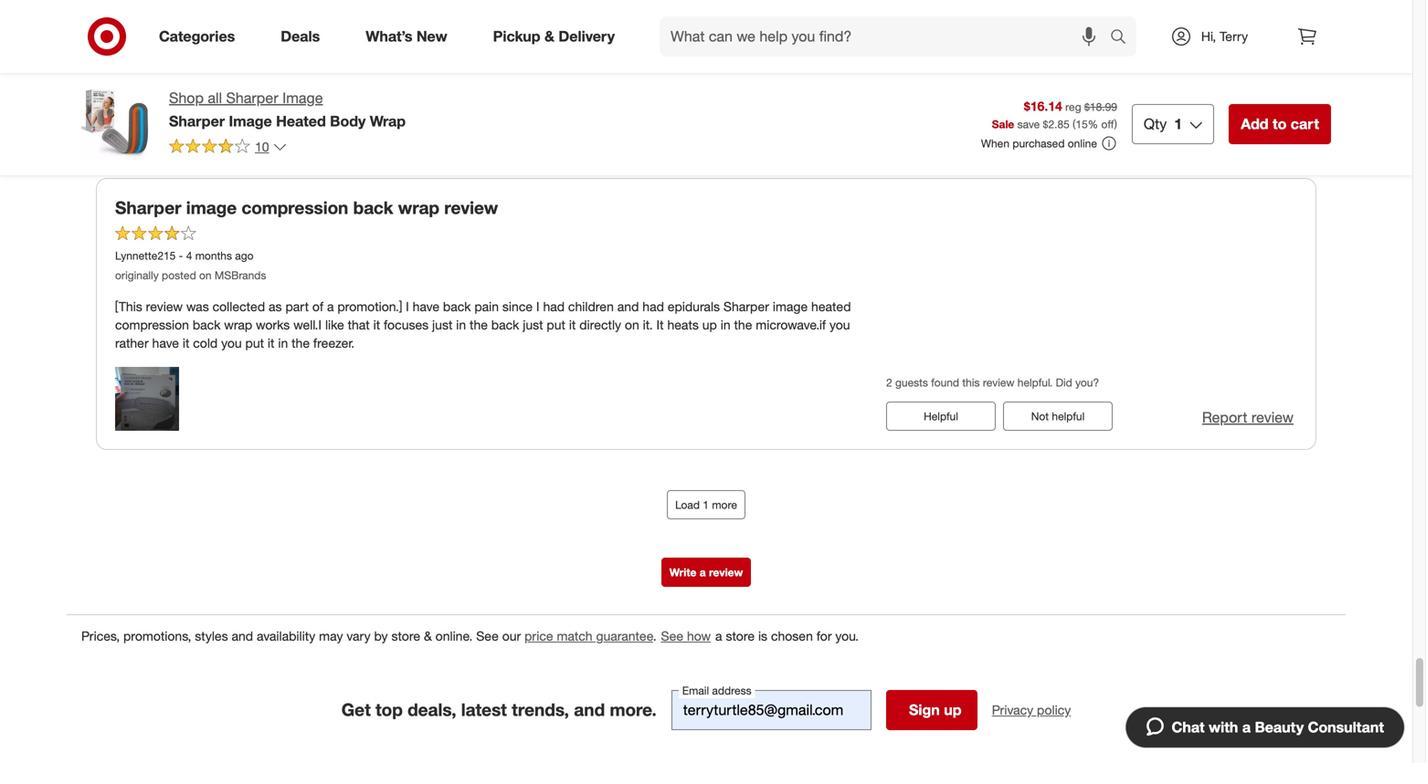 Task type: locate. For each thing, give the bounding box(es) containing it.
1 vertical spatial compression
[[115, 317, 189, 333]]

0 vertical spatial report review
[[1202, 122, 1294, 140]]

0 vertical spatial put
[[547, 317, 565, 333]]

0 vertical spatial cold
[[115, 109, 140, 125]]

price
[[524, 628, 553, 644]]

1 collected from the top
[[212, 90, 265, 106]]

put left directly
[[547, 317, 565, 333]]

0 horizontal spatial image
[[229, 112, 272, 130]]

promotion.] inside [this review was collected as part of a promotion.] everyone in the house can get relief. love this. whether you v need heat or cold it's so easy to use and provides immediately relief. every house should have one of these. especially if you suffer from back and neck pain
[[337, 90, 402, 106]]

was
[[186, 90, 209, 106], [186, 299, 209, 315]]

1 vertical spatial 1
[[703, 498, 709, 512]]

of up well.i
[[312, 299, 323, 315]]

posted down -
[[162, 268, 196, 282]]

as inside "[this review was collected as part of a promotion.] i have back pain since i had children and had epidurals sharper image heated compression back wrap works well.i like that it focuses just in the back just put it directly on it. it heats up in the microwave.if you rather have it cold you put it in the freezer."
[[269, 299, 282, 315]]

pain down easy
[[171, 127, 196, 143]]

0 vertical spatial collected
[[212, 90, 265, 106]]

sharper up lynnette215
[[115, 197, 181, 218]]

top
[[375, 700, 403, 721]]

hi, terry
[[1201, 28, 1248, 44]]

1 horizontal spatial image
[[282, 89, 323, 107]]

0 vertical spatial 1
[[1174, 115, 1182, 133]]

to right "add"
[[1273, 115, 1287, 133]]

0 vertical spatial months
[[164, 41, 201, 54]]

1 horizontal spatial i
[[536, 299, 539, 315]]

1 horizontal spatial store
[[726, 628, 755, 644]]

1 horizontal spatial up
[[944, 701, 961, 719]]

as up the works
[[269, 299, 282, 315]]

i
[[406, 299, 409, 315], [536, 299, 539, 315]]

pickup & delivery
[[493, 27, 615, 45]]

up inside "[this review was collected as part of a promotion.] i have back pain since i had children and had epidurals sharper image heated compression back wrap works well.i like that it focuses just in the back just put it directly on it. it heats up in the microwave.if you rather have it cold you put it in the freezer."
[[702, 317, 717, 333]]

part inside [this review was collected as part of a promotion.] everyone in the house can get relief. love this. whether you v need heat or cold it's so easy to use and provides immediately relief. every house should have one of these. especially if you suffer from back and neck pain
[[285, 90, 309, 106]]

0 horizontal spatial have
[[152, 335, 179, 351]]

and left neck
[[115, 127, 137, 143]]

compression
[[242, 197, 348, 218], [115, 317, 189, 333]]

not helpful up when purchased online
[[1031, 123, 1085, 136]]

as up the provides
[[269, 90, 282, 106]]

all
[[208, 89, 222, 107]]

1 had from the left
[[543, 299, 565, 315]]

a right the with
[[1242, 719, 1251, 737]]

1 vertical spatial put
[[245, 335, 264, 351]]

up right sign
[[944, 701, 961, 719]]

have inside [this review was collected as part of a promotion.] everyone in the house can get relief. love this. whether you v need heat or cold it's so easy to use and provides immediately relief. every house should have one of these. especially if you suffer from back and neck pain
[[549, 109, 575, 125]]

deals
[[281, 27, 320, 45]]

0 vertical spatial as
[[269, 90, 282, 106]]

1 vertical spatial image
[[773, 299, 808, 315]]

collected up use
[[212, 90, 265, 106]]

& right "pickup"
[[544, 27, 554, 45]]

0 vertical spatial &
[[544, 27, 554, 45]]

2 collected from the top
[[212, 299, 265, 315]]

and right styles
[[232, 628, 253, 644]]

add to cart
[[1241, 115, 1319, 133]]

1 report review button from the top
[[1202, 120, 1294, 141]]

1 horizontal spatial &
[[544, 27, 554, 45]]

1 horizontal spatial pain
[[474, 299, 499, 315]]

not helpful
[[1031, 123, 1085, 136], [1031, 410, 1085, 423]]

ago up originally posted on msbrands
[[204, 41, 222, 54]]

off
[[1101, 117, 1114, 131]]

1 not from the top
[[1031, 123, 1049, 136]]

1 promotion.] from the top
[[337, 90, 402, 106]]

delivery
[[559, 27, 615, 45]]

2 was from the top
[[186, 299, 209, 315]]

a up like
[[327, 299, 334, 315]]

part inside "[this review was collected as part of a promotion.] i have back pain since i had children and had epidurals sharper image heated compression back wrap works well.i like that it focuses just in the back just put it directly on it. it heats up in the microwave.if you rather have it cold you put it in the freezer."
[[285, 299, 309, 315]]

1 vertical spatial posted
[[162, 268, 196, 282]]

house right 'every'
[[468, 109, 503, 125]]

0 vertical spatial helpful
[[1052, 123, 1085, 136]]

you down lynnette215 - 4 months ago originally posted on msbrands
[[221, 335, 242, 351]]

helpful
[[924, 410, 958, 423]]

1 inside sharper image compression back wrap review "region"
[[703, 498, 709, 512]]

get
[[341, 700, 371, 721]]

1 horizontal spatial had
[[642, 299, 664, 315]]

a inside "[this review was collected as part of a promotion.] i have back pain since i had children and had epidurals sharper image heated compression back wrap works well.i like that it focuses just in the back just put it directly on it. it heats up in the microwave.if you rather have it cold you put it in the freezer."
[[327, 299, 334, 315]]

just down since
[[523, 317, 543, 333]]

0 vertical spatial this
[[948, 89, 965, 103]]

was up easy
[[186, 90, 209, 106]]

promotion.] up immediately
[[337, 90, 402, 106]]

1 report review from the top
[[1202, 122, 1294, 140]]

sharper down shop
[[169, 112, 225, 130]]

of up the provides
[[312, 90, 323, 106]]

compression up rather
[[115, 317, 189, 333]]

you left find
[[906, 89, 923, 103]]

was inside "[this review was collected as part of a promotion.] i have back pain since i had children and had epidurals sharper image heated compression back wrap works well.i like that it focuses just in the back just put it directly on it. it heats up in the microwave.if you rather have it cold you put it in the freezer."
[[186, 299, 209, 315]]

see
[[476, 628, 499, 644], [661, 628, 683, 644]]

1 just from the left
[[432, 317, 453, 333]]

0 vertical spatial not
[[1031, 123, 1049, 136]]

the right everyone
[[476, 90, 494, 106]]

2 originally from the top
[[115, 268, 159, 282]]

image up microwave.if
[[773, 299, 808, 315]]

2 msbrands from the top
[[215, 268, 266, 282]]

0 vertical spatial image
[[282, 89, 323, 107]]

review inside [this review was collected as part of a promotion.] everyone in the house can get relief. love this. whether you v need heat or cold it's so easy to use and provides immediately relief. every house should have one of these. especially if you suffer from back and neck pain
[[146, 90, 183, 106]]

originally down lynnette215
[[115, 268, 159, 282]]

1 right load
[[703, 498, 709, 512]]

helpful up online
[[1052, 123, 1085, 136]]

of inside "[this review was collected as part of a promotion.] i have back pain since i had children and had epidurals sharper image heated compression back wrap works well.i like that it focuses just in the back just put it directly on it. it heats up in the microwave.if you rather have it cold you put it in the freezer."
[[312, 299, 323, 315]]

[this
[[115, 90, 142, 106], [115, 299, 142, 315]]

1 horizontal spatial just
[[523, 317, 543, 333]]

guarantee
[[596, 628, 653, 644]]

2 i from the left
[[536, 299, 539, 315]]

back down or
[[818, 109, 846, 125]]

0 vertical spatial part
[[285, 90, 309, 106]]

0 horizontal spatial 1
[[703, 498, 709, 512]]

1 vertical spatial originally
[[115, 268, 159, 282]]

1 vertical spatial report review
[[1202, 409, 1294, 427]]

1 vertical spatial as
[[269, 299, 282, 315]]

0 vertical spatial ago
[[204, 41, 222, 54]]

not helpful down the helpful.
[[1031, 410, 1085, 423]]

as inside [this review was collected as part of a promotion.] everyone in the house can get relief. love this. whether you v need heat or cold it's so easy to use and provides immediately relief. every house should have one of these. especially if you suffer from back and neck pain
[[269, 90, 282, 106]]

everyone
[[406, 90, 459, 106]]

a up body
[[327, 90, 334, 106]]

2.85
[[1048, 117, 1070, 131]]

and up directly
[[617, 299, 639, 315]]

beauty
[[1255, 719, 1304, 737]]

1 horizontal spatial to
[[1273, 115, 1287, 133]]

1 right qty
[[1174, 115, 1182, 133]]

0 horizontal spatial just
[[432, 317, 453, 333]]

image up 4
[[186, 197, 237, 218]]

1 originally from the top
[[115, 60, 159, 74]]

you left v on the top
[[726, 90, 746, 106]]

consultant
[[1308, 719, 1384, 737]]

)
[[1114, 117, 1117, 131]]

2 had from the left
[[642, 299, 664, 315]]

of
[[312, 90, 323, 106], [604, 109, 615, 125], [312, 299, 323, 315]]

1 vertical spatial report
[[1202, 409, 1247, 427]]

1 horizontal spatial relief.
[[583, 90, 612, 106]]

-
[[179, 249, 183, 263]]

0 horizontal spatial i
[[406, 299, 409, 315]]

back down wrap
[[353, 197, 393, 218]]

0 vertical spatial of
[[312, 90, 323, 106]]

months right 4
[[195, 249, 232, 263]]

1 vertical spatial relief.
[[399, 109, 429, 125]]

this
[[948, 89, 965, 103], [962, 376, 980, 390]]

immediately
[[326, 109, 395, 125]]

guest review image 1 of 1, zoom in image
[[115, 367, 179, 431]]

when purchased online
[[981, 137, 1097, 150]]

0 vertical spatial did
[[886, 89, 903, 103]]

2 not from the top
[[1031, 410, 1049, 423]]

a right how
[[715, 628, 722, 644]]

[this up neck
[[115, 90, 142, 106]]

0 vertical spatial not helpful button
[[1003, 115, 1113, 144]]

1 i from the left
[[406, 299, 409, 315]]

None text field
[[671, 691, 871, 731]]

just right focuses on the top left
[[432, 317, 453, 333]]

review inside "[this review was collected as part of a promotion.] i have back pain since i had children and had epidurals sharper image heated compression back wrap works well.i like that it focuses just in the back just put it directly on it. it heats up in the microwave.if you rather have it cold you put it in the freezer."
[[146, 299, 183, 315]]

it
[[373, 317, 380, 333], [569, 317, 576, 333], [183, 335, 189, 351], [268, 335, 274, 351]]

was inside [this review was collected as part of a promotion.] everyone in the house can get relief. love this. whether you v need heat or cold it's so easy to use and provides immediately relief. every house should have one of these. especially if you suffer from back and neck pain
[[186, 90, 209, 106]]

i right since
[[536, 299, 539, 315]]

not down the helpful.
[[1031, 410, 1049, 423]]

from
[[788, 109, 814, 125]]

1 for qty
[[1174, 115, 1182, 133]]

when
[[981, 137, 1009, 150]]

1 vertical spatial have
[[413, 299, 439, 315]]

1 vertical spatial this
[[962, 376, 980, 390]]

0 horizontal spatial put
[[245, 335, 264, 351]]

promotion.]
[[337, 90, 402, 106], [337, 299, 402, 315]]

$16.14 reg $18.99 sale save $ 2.85 ( 15 % off )
[[992, 98, 1117, 131]]

or
[[821, 90, 832, 106]]

1 vertical spatial wrap
[[224, 317, 252, 333]]

store right by
[[391, 628, 420, 644]]

1 vertical spatial collected
[[212, 299, 265, 315]]

the
[[476, 90, 494, 106], [470, 317, 488, 333], [734, 317, 752, 333], [292, 335, 310, 351]]

0 horizontal spatial had
[[543, 299, 565, 315]]

have up focuses on the top left
[[413, 299, 439, 315]]

well.i
[[293, 317, 322, 333]]

not for second not helpful "button" from the bottom
[[1031, 123, 1049, 136]]

cold
[[115, 109, 140, 125], [193, 335, 218, 351]]

wrap
[[398, 197, 439, 218], [224, 317, 252, 333]]

0 vertical spatial up
[[702, 317, 717, 333]]

1 horizontal spatial image
[[773, 299, 808, 315]]

2 [this from the top
[[115, 299, 142, 315]]

helpful down you? at the right
[[1052, 410, 1085, 423]]

add
[[1241, 115, 1268, 133]]

image up the provides
[[282, 89, 323, 107]]

promotion.] for provides
[[337, 90, 402, 106]]

1 vertical spatial pain
[[474, 299, 499, 315]]

did left you? at the right
[[1056, 376, 1072, 390]]

2 posted from the top
[[162, 268, 196, 282]]

0 vertical spatial msbrands
[[215, 60, 266, 74]]

1 vertical spatial not
[[1031, 410, 1049, 423]]

it down the works
[[268, 335, 274, 351]]

in right heats
[[721, 317, 730, 333]]

had up it.
[[642, 299, 664, 315]]

1
[[1174, 115, 1182, 133], [703, 498, 709, 512]]

can
[[536, 90, 557, 106]]

1 vertical spatial months
[[195, 249, 232, 263]]

0 vertical spatial house
[[498, 90, 533, 106]]

sharper up use
[[226, 89, 278, 107]]

what's new
[[366, 27, 447, 45]]

sharper inside "[this review was collected as part of a promotion.] i have back pain since i had children and had epidurals sharper image heated compression back wrap works well.i like that it focuses just in the back just put it directly on it. it heats up in the microwave.if you rather have it cold you put it in the freezer."
[[723, 299, 769, 315]]

0 vertical spatial promotion.]
[[337, 90, 402, 106]]

1 vertical spatial ago
[[235, 249, 254, 263]]

1 [this from the top
[[115, 90, 142, 106]]

to down all
[[210, 109, 221, 125]]

2 vertical spatial have
[[152, 335, 179, 351]]

just
[[432, 317, 453, 333], [523, 317, 543, 333]]

0 horizontal spatial &
[[424, 628, 432, 644]]

to inside [this review was collected as part of a promotion.] everyone in the house can get relief. love this. whether you v need heat or cold it's so easy to use and provides immediately relief. every house should have one of these. especially if you suffer from back and neck pain
[[210, 109, 221, 125]]

collected inside "[this review was collected as part of a promotion.] i have back pain since i had children and had epidurals sharper image heated compression back wrap works well.i like that it focuses just in the back just put it directly on it. it heats up in the microwave.if you rather have it cold you put it in the freezer."
[[212, 299, 265, 315]]

1 vertical spatial promotion.]
[[337, 299, 402, 315]]

0 vertical spatial pain
[[171, 127, 196, 143]]

i up focuses on the top left
[[406, 299, 409, 315]]

part for that
[[285, 299, 309, 315]]

promotion.] inside "[this review was collected as part of a promotion.] i have back pain since i had children and had epidurals sharper image heated compression back wrap works well.i like that it focuses just in the back just put it directly on it. it heats up in the microwave.if you rather have it cold you put it in the freezer."
[[337, 299, 402, 315]]

1 vertical spatial up
[[944, 701, 961, 719]]

compression down 10
[[242, 197, 348, 218]]

1 vertical spatial on
[[199, 268, 212, 282]]

did
[[886, 89, 903, 103], [1056, 376, 1072, 390]]

back down lynnette215 - 4 months ago originally posted on msbrands
[[193, 317, 221, 333]]

1 vertical spatial helpful
[[1052, 410, 1085, 423]]

see how button
[[660, 627, 712, 647]]

1 part from the top
[[285, 90, 309, 106]]

1 vertical spatial not helpful button
[[1003, 402, 1113, 431]]

1 store from the left
[[391, 628, 420, 644]]

collected inside [this review was collected as part of a promotion.] everyone in the house can get relief. love this. whether you v need heat or cold it's so easy to use and provides immediately relief. every house should have one of these. especially if you suffer from back and neck pain
[[212, 90, 265, 106]]

up
[[702, 317, 717, 333], [944, 701, 961, 719]]

chosen
[[771, 628, 813, 644]]

not up when purchased online
[[1031, 123, 1049, 136]]

was for wrap
[[186, 299, 209, 315]]

a inside 'button'
[[1242, 719, 1251, 737]]

prices,
[[81, 628, 120, 644]]

2 vertical spatial on
[[625, 317, 639, 333]]

sharper up microwave.if
[[723, 299, 769, 315]]

was for it's
[[186, 90, 209, 106]]

msbrands up the works
[[215, 268, 266, 282]]

(
[[1073, 117, 1076, 131]]

this right found
[[962, 376, 980, 390]]

relief. down everyone
[[399, 109, 429, 125]]

to
[[210, 109, 221, 125], [1273, 115, 1287, 133]]

whether
[[674, 90, 722, 106]]

0 vertical spatial compression
[[242, 197, 348, 218]]

0 horizontal spatial relief.
[[399, 109, 429, 125]]

months
[[164, 41, 201, 54], [195, 249, 232, 263]]

posted down the 3 months ago
[[162, 60, 196, 74]]

0 horizontal spatial compression
[[115, 317, 189, 333]]

you
[[906, 89, 923, 103], [726, 90, 746, 106], [728, 109, 749, 125], [829, 317, 850, 333], [221, 335, 242, 351]]

1 vertical spatial msbrands
[[215, 268, 266, 282]]

of right one in the left top of the page
[[604, 109, 615, 125]]

pain inside [this review was collected as part of a promotion.] everyone in the house can get relief. love this. whether you v need heat or cold it's so easy to use and provides immediately relief. every house should have one of these. especially if you suffer from back and neck pain
[[171, 127, 196, 143]]

lynnette215
[[115, 249, 176, 263]]

trends,
[[512, 700, 569, 721]]

chat with a beauty consultant button
[[1125, 707, 1405, 749]]

this right find
[[948, 89, 965, 103]]

& left online.
[[424, 628, 432, 644]]

[this review was collected as part of a promotion.] everyone in the house can get relief. love this. whether you v need heat or cold it's so easy to use and provides immediately relief. every house should have one of these. especially if you suffer from back and neck pain
[[115, 90, 846, 143]]

it right rather
[[183, 335, 189, 351]]

freezer.
[[313, 335, 355, 351]]

had right since
[[543, 299, 565, 315]]

need
[[760, 90, 789, 106]]

children
[[568, 299, 614, 315]]

1 vertical spatial [this
[[115, 299, 142, 315]]

3 months ago
[[155, 41, 222, 54]]

see right .
[[661, 628, 683, 644]]

sign up
[[909, 701, 961, 719]]

online
[[1068, 137, 1097, 150]]

0 horizontal spatial image
[[186, 197, 237, 218]]

1 vertical spatial did
[[1056, 376, 1072, 390]]

2 as from the top
[[269, 299, 282, 315]]

did left find
[[886, 89, 903, 103]]

in up 'every'
[[462, 90, 472, 106]]

promotion.] up that
[[337, 299, 402, 315]]

[this up rather
[[115, 299, 142, 315]]

and left more. on the bottom left of page
[[574, 700, 605, 721]]

2 store from the left
[[726, 628, 755, 644]]

on inside lynnette215 - 4 months ago originally posted on msbrands
[[199, 268, 212, 282]]

1 horizontal spatial ago
[[235, 249, 254, 263]]

1 horizontal spatial put
[[547, 317, 565, 333]]

originally down kk000
[[115, 60, 159, 74]]

part
[[285, 90, 309, 106], [285, 299, 309, 315]]

a right write
[[700, 566, 706, 580]]

put down the works
[[245, 335, 264, 351]]

0 horizontal spatial up
[[702, 317, 717, 333]]

ago right 4
[[235, 249, 254, 263]]

months up originally posted on msbrands
[[164, 41, 201, 54]]

[this inside "[this review was collected as part of a promotion.] i have back pain since i had children and had epidurals sharper image heated compression back wrap works well.i like that it focuses just in the back just put it directly on it. it heats up in the microwave.if you rather have it cold you put it in the freezer."
[[115, 299, 142, 315]]

posted inside lynnette215 - 4 months ago originally posted on msbrands
[[162, 268, 196, 282]]

2 horizontal spatial have
[[549, 109, 575, 125]]

store left is at the bottom of the page
[[726, 628, 755, 644]]

0 vertical spatial have
[[549, 109, 575, 125]]

[this inside [this review was collected as part of a promotion.] everyone in the house can get relief. love this. whether you v need heat or cold it's so easy to use and provides immediately relief. every house should have one of these. especially if you suffer from back and neck pain
[[115, 90, 142, 106]]

1 helpful from the top
[[1052, 123, 1085, 136]]

have
[[549, 109, 575, 125], [413, 299, 439, 315], [152, 335, 179, 351]]

0 vertical spatial [this
[[115, 90, 142, 106]]

2 report review from the top
[[1202, 409, 1294, 427]]

house up should
[[498, 90, 533, 106]]

on inside "[this review was collected as part of a promotion.] i have back pain since i had children and had epidurals sharper image heated compression back wrap works well.i like that it focuses just in the back just put it directly on it. it heats up in the microwave.if you rather have it cold you put it in the freezer."
[[625, 317, 639, 333]]

1 vertical spatial &
[[424, 628, 432, 644]]

this.
[[647, 90, 670, 106]]

have down get
[[549, 109, 575, 125]]

0 vertical spatial was
[[186, 90, 209, 106]]

how
[[687, 628, 711, 644]]

0 horizontal spatial wrap
[[224, 317, 252, 333]]

one
[[579, 109, 600, 125]]

cold inside "[this review was collected as part of a promotion.] i have back pain since i had children and had epidurals sharper image heated compression back wrap works well.i like that it focuses just in the back just put it directly on it. it heats up in the microwave.if you rather have it cold you put it in the freezer."
[[193, 335, 218, 351]]

1 was from the top
[[186, 90, 209, 106]]

1 horizontal spatial wrap
[[398, 197, 439, 218]]

reg
[[1065, 100, 1081, 114]]

have right rather
[[152, 335, 179, 351]]

0 horizontal spatial pain
[[171, 127, 196, 143]]

1 horizontal spatial see
[[661, 628, 683, 644]]

2 promotion.] from the top
[[337, 299, 402, 315]]

0 horizontal spatial cold
[[115, 109, 140, 125]]

see left our
[[476, 628, 499, 644]]

cold left it's
[[115, 109, 140, 125]]

0 horizontal spatial store
[[391, 628, 420, 644]]

2 part from the top
[[285, 299, 309, 315]]

1 horizontal spatial 1
[[1174, 115, 1182, 133]]

relief.
[[583, 90, 612, 106], [399, 109, 429, 125]]

on
[[199, 60, 212, 74], [199, 268, 212, 282], [625, 317, 639, 333]]

months inside lynnette215 - 4 months ago originally posted on msbrands
[[195, 249, 232, 263]]

image up 10
[[229, 112, 272, 130]]

15
[[1076, 117, 1088, 131]]

cold right rather
[[193, 335, 218, 351]]

0 horizontal spatial to
[[210, 109, 221, 125]]

up down epidurals
[[702, 317, 717, 333]]

1 vertical spatial report review button
[[1202, 407, 1294, 428]]

pickup
[[493, 27, 540, 45]]

0 horizontal spatial see
[[476, 628, 499, 644]]

1 as from the top
[[269, 90, 282, 106]]



Task type: vqa. For each thing, say whether or not it's contained in the screenshot.
25 in description uno is the classic and beloved card game that's easy to pick up and impossible to put down! players take turns matching a card in their hand with the current card shown on top of the deck either by color or number. special action cards deliver game-changing moments as they each perform a function to help you defeat your opponents. these include skips, reverses, draw twos, color-changing wild and draw four wild cards. you'll find 25 of each color (red, green, blue, and yellow), plus the eight wild cards, inside the 108-card deck. if you can't make a match, you must draw from the central pile! and when you're down to one card, don't forget to shout "uno!" the first player to rid themselves of all the cards in their hand before their opponents wins. it's fast fun for everyone! includes 108 cards and instructions. colors and decorations may vary.
no



Task type: describe. For each thing, give the bounding box(es) containing it.
heats
[[667, 317, 699, 333]]

1 for load
[[703, 498, 709, 512]]

0 horizontal spatial did
[[886, 89, 903, 103]]

pain inside "[this review was collected as part of a promotion.] i have back pain since i had children and had epidurals sharper image heated compression back wrap works well.i like that it focuses just in the back just put it directly on it. it heats up in the microwave.if you rather have it cold you put it in the freezer."
[[474, 299, 499, 315]]

originally posted on msbrands
[[115, 60, 266, 74]]

kk000
[[115, 41, 145, 54]]

the down well.i
[[292, 335, 310, 351]]

in inside [this review was collected as part of a promotion.] everyone in the house can get relief. love this. whether you v need heat or cold it's so easy to use and provides immediately relief. every house should have one of these. especially if you suffer from back and neck pain
[[462, 90, 472, 106]]

as for well.i
[[269, 299, 282, 315]]

deals link
[[265, 16, 343, 57]]

2 report review button from the top
[[1202, 407, 1294, 428]]

the left microwave.if
[[734, 317, 752, 333]]

0 vertical spatial relief.
[[583, 90, 612, 106]]

1 posted from the top
[[162, 60, 196, 74]]

sharper image compression back wrap review
[[115, 197, 498, 218]]

it.
[[643, 317, 653, 333]]

2
[[886, 376, 892, 390]]

what's new link
[[350, 16, 470, 57]]

add to cart button
[[1229, 104, 1331, 144]]

1 not helpful from the top
[[1031, 123, 1085, 136]]

cart
[[1291, 115, 1319, 133]]

this for found
[[962, 376, 980, 390]]

v
[[750, 90, 756, 106]]

and inside "[this review was collected as part of a promotion.] i have back pain since i had children and had epidurals sharper image heated compression back wrap works well.i like that it focuses just in the back just put it directly on it. it heats up in the microwave.if you rather have it cold you put it in the freezer."
[[617, 299, 639, 315]]

deals,
[[408, 700, 456, 721]]

should
[[507, 109, 545, 125]]

the right focuses on the top left
[[470, 317, 488, 333]]

these.
[[619, 109, 653, 125]]

categories link
[[143, 16, 258, 57]]

search button
[[1102, 16, 1146, 60]]

it down the children
[[569, 317, 576, 333]]

our
[[502, 628, 521, 644]]

10 link
[[169, 138, 287, 159]]

2 not helpful button from the top
[[1003, 402, 1113, 431]]

the inside [this review was collected as part of a promotion.] everyone in the house can get relief. love this. whether you v need heat or cold it's so easy to use and provides immediately relief. every house should have one of these. especially if you suffer from back and neck pain
[[476, 90, 494, 106]]

0 vertical spatial on
[[199, 60, 212, 74]]

[this review was collected as part of a promotion.] i have back pain since i had children and had epidurals sharper image heated compression back wrap works well.i like that it focuses just in the back just put it directly on it. it heats up in the microwave.if you rather have it cold you put it in the freezer.
[[115, 299, 851, 351]]

.
[[653, 628, 656, 644]]

$18.99
[[1084, 100, 1117, 114]]

provides
[[274, 109, 323, 125]]

back inside [this review was collected as part of a promotion.] everyone in the house can get relief. love this. whether you v need heat or cold it's so easy to use and provides immediately relief. every house should have one of these. especially if you suffer from back and neck pain
[[818, 109, 846, 125]]

0 horizontal spatial ago
[[204, 41, 222, 54]]

if
[[718, 109, 725, 125]]

it right that
[[373, 317, 380, 333]]

cold inside [this review was collected as part of a promotion.] everyone in the house can get relief. love this. whether you v need heat or cold it's so easy to use and provides immediately relief. every house should have one of these. especially if you suffer from back and neck pain
[[115, 109, 140, 125]]

image inside "[this review was collected as part of a promotion.] i have back pain since i had children and had epidurals sharper image heated compression back wrap works well.i like that it focuses just in the back just put it directly on it. it heats up in the microwave.if you rather have it cold you put it in the freezer."
[[773, 299, 808, 315]]

a inside button
[[700, 566, 706, 580]]

1 msbrands from the top
[[215, 60, 266, 74]]

privacy policy
[[992, 702, 1071, 718]]

2 guests found this review helpful. did you?
[[886, 376, 1099, 390]]

in right focuses on the top left
[[456, 317, 466, 333]]

availability
[[257, 628, 315, 644]]

report review for second report review button from the bottom of the sharper image compression back wrap review "region"
[[1202, 122, 1294, 140]]

qty
[[1144, 115, 1167, 133]]

heated
[[811, 299, 851, 315]]

0 vertical spatial wrap
[[398, 197, 439, 218]]

what's
[[366, 27, 412, 45]]

pickup & delivery link
[[477, 16, 638, 57]]

did you find this review helpful?
[[886, 89, 1042, 103]]

sharper image compression back wrap review region
[[67, 0, 1346, 658]]

especially
[[657, 109, 714, 125]]

latest
[[461, 700, 507, 721]]

price match guarantee link
[[524, 628, 653, 644]]

use
[[224, 109, 245, 125]]

write
[[669, 566, 696, 580]]

shop all sharper image sharper image heated body wrap
[[169, 89, 406, 130]]

1 not helpful button from the top
[[1003, 115, 1113, 144]]

find
[[927, 89, 945, 103]]

report review for second report review button
[[1202, 409, 1294, 427]]

get
[[561, 90, 579, 106]]

is
[[758, 628, 767, 644]]

1 horizontal spatial compression
[[242, 197, 348, 218]]

as for easy
[[269, 90, 282, 106]]

1 vertical spatial house
[[468, 109, 503, 125]]

2 helpful from the top
[[1052, 410, 1085, 423]]

of for immediately
[[312, 90, 323, 106]]

body
[[330, 112, 366, 130]]

promotions,
[[123, 628, 191, 644]]

2 see from the left
[[661, 628, 683, 644]]

image of sharper image heated body wrap image
[[81, 88, 154, 161]]

[this for [this review was collected as part of a promotion.] i have back pain since i had children and had epidurals sharper image heated compression back wrap works well.i like that it focuses just in the back just put it directly on it. it heats up in the microwave.if you rather have it cold you put it in the freezer.
[[115, 299, 142, 315]]

2 report from the top
[[1202, 409, 1247, 427]]

so
[[162, 109, 176, 125]]

write a review
[[669, 566, 743, 580]]

& inside sharper image compression back wrap review "region"
[[424, 628, 432, 644]]

found
[[931, 376, 959, 390]]

collected for easy
[[212, 90, 265, 106]]

helpful.
[[1017, 376, 1053, 390]]

1 report from the top
[[1202, 122, 1247, 140]]

sign
[[909, 701, 940, 719]]

privacy
[[992, 702, 1033, 718]]

What can we help you find? suggestions appear below search field
[[660, 16, 1114, 57]]

not for 1st not helpful "button" from the bottom of the sharper image compression back wrap review "region"
[[1031, 410, 1049, 423]]

back left since
[[443, 299, 471, 315]]

purchased
[[1013, 137, 1065, 150]]

focuses
[[384, 317, 429, 333]]

promotion.] for focuses
[[337, 299, 402, 315]]

this for find
[[948, 89, 965, 103]]

prices, promotions, styles and availability may vary by store & online. see our price match guarantee . see how a store is chosen for you.
[[81, 628, 859, 644]]

wrap inside "[this review was collected as part of a promotion.] i have back pain since i had children and had epidurals sharper image heated compression back wrap works well.i like that it focuses just in the back just put it directly on it. it heats up in the microwave.if you rather have it cold you put it in the freezer."
[[224, 317, 252, 333]]

of for just
[[312, 299, 323, 315]]

1 horizontal spatial have
[[413, 299, 439, 315]]

terry
[[1220, 28, 1248, 44]]

to inside "button"
[[1273, 115, 1287, 133]]

1 vertical spatial of
[[604, 109, 615, 125]]

categories
[[159, 27, 235, 45]]

directly
[[579, 317, 621, 333]]

load 1 more
[[675, 498, 737, 512]]

1 vertical spatial image
[[229, 112, 272, 130]]

you right if
[[728, 109, 749, 125]]

qty 1
[[1144, 115, 1182, 133]]

microwave.if
[[756, 317, 826, 333]]

originally inside lynnette215 - 4 months ago originally posted on msbrands
[[115, 268, 159, 282]]

and right use
[[248, 109, 270, 125]]

1 see from the left
[[476, 628, 499, 644]]

get top deals, latest trends, and more.
[[341, 700, 657, 721]]

you.
[[835, 628, 859, 644]]

match
[[557, 628, 592, 644]]

styles
[[195, 628, 228, 644]]

it
[[656, 317, 664, 333]]

collected for well.i
[[212, 299, 265, 315]]

helpful?
[[1003, 89, 1042, 103]]

sign up button
[[886, 691, 977, 731]]

neck
[[140, 127, 168, 143]]

10
[[255, 139, 269, 155]]

heated
[[276, 112, 326, 130]]

you?
[[1075, 376, 1099, 390]]

you down heated at the right top
[[829, 317, 850, 333]]

2 just from the left
[[523, 317, 543, 333]]

a inside [this review was collected as part of a promotion.] everyone in the house can get relief. love this. whether you v need heat or cold it's so easy to use and provides immediately relief. every house should have one of these. especially if you suffer from back and neck pain
[[327, 90, 334, 106]]

chat
[[1172, 719, 1205, 737]]

back down since
[[491, 317, 519, 333]]

msbrands inside lynnette215 - 4 months ago originally posted on msbrands
[[215, 268, 266, 282]]

in down the works
[[278, 335, 288, 351]]

every
[[433, 109, 465, 125]]

2 not helpful from the top
[[1031, 410, 1085, 423]]

lynnette215 - 4 months ago originally posted on msbrands
[[115, 249, 266, 282]]

by
[[374, 628, 388, 644]]

since
[[502, 299, 533, 315]]

wrap
[[370, 112, 406, 130]]

up inside button
[[944, 701, 961, 719]]

[this for [this review was collected as part of a promotion.] everyone in the house can get relief. love this. whether you v need heat or cold it's so easy to use and provides immediately relief. every house should have one of these. especially if you suffer from back and neck pain
[[115, 90, 142, 106]]

ago inside lynnette215 - 4 months ago originally posted on msbrands
[[235, 249, 254, 263]]

rather
[[115, 335, 149, 351]]

part for use
[[285, 90, 309, 106]]

compression inside "[this review was collected as part of a promotion.] i have back pain since i had children and had epidurals sharper image heated compression back wrap works well.i like that it focuses just in the back just put it directly on it. it heats up in the microwave.if you rather have it cold you put it in the freezer."
[[115, 317, 189, 333]]



